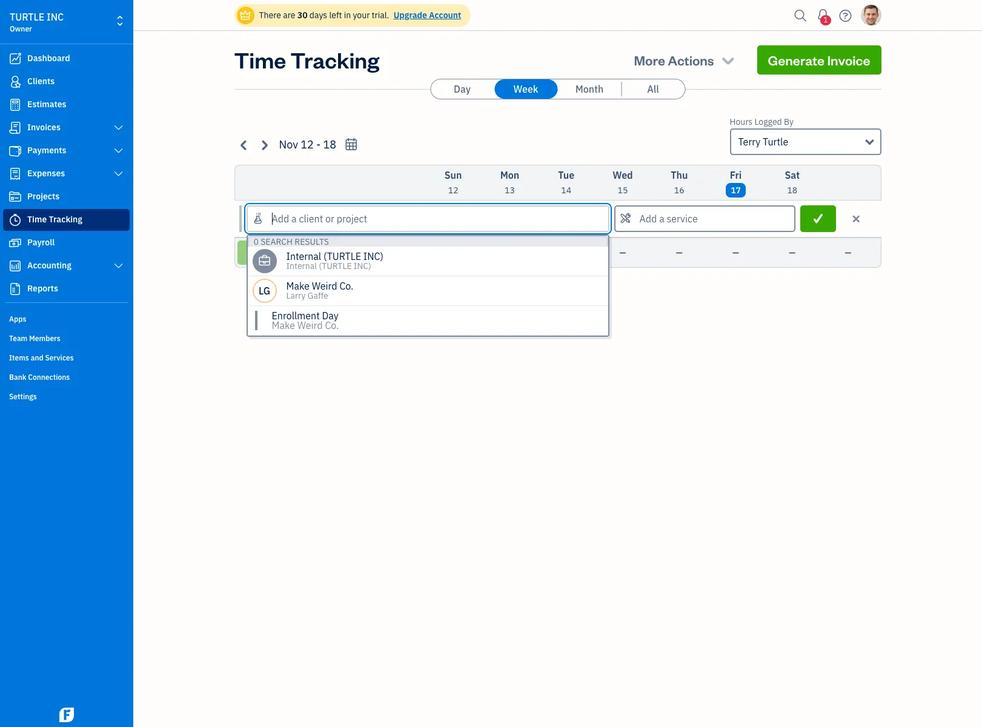 Task type: vqa. For each thing, say whether or not it's contained in the screenshot.
the bottom Proposals
no



Task type: locate. For each thing, give the bounding box(es) containing it.
chevron large down image for expenses
[[113, 169, 124, 179]]

0
[[254, 236, 259, 247]]

reports link
[[3, 278, 130, 300]]

0 vertical spatial co.
[[340, 280, 353, 292]]

tracking down projects link at top left
[[49, 214, 82, 225]]

team
[[9, 334, 27, 343]]

invoices
[[27, 122, 61, 133]]

chevron large down image down estimates link
[[113, 123, 124, 133]]

trial.
[[372, 10, 389, 21]]

weird inside make weird co. larry gaffe
[[312, 280, 337, 292]]

members
[[29, 334, 60, 343]]

2 chevron large down image from the top
[[113, 261, 124, 271]]

(turtle down results
[[324, 250, 361, 262]]

2 — from the left
[[507, 247, 513, 258]]

1 vertical spatial make
[[272, 319, 295, 331]]

Add a client or project text field
[[248, 207, 608, 231]]

0 vertical spatial time
[[234, 45, 286, 74]]

1 vertical spatial 12
[[448, 185, 458, 196]]

12 left - in the top left of the page
[[301, 138, 314, 151]]

0 horizontal spatial 12
[[301, 138, 314, 151]]

chevron large down image
[[113, 123, 124, 133], [113, 146, 124, 156]]

co. inside make weird co. larry gaffe
[[340, 280, 353, 292]]

wed 15
[[613, 169, 633, 196]]

account
[[429, 10, 461, 21]]

next week image
[[257, 138, 271, 152]]

1 vertical spatial time
[[27, 214, 47, 225]]

previous week image
[[237, 138, 251, 152]]

your
[[353, 10, 370, 21]]

18 right - in the top left of the page
[[323, 138, 336, 151]]

day link
[[431, 79, 494, 99]]

chevron large down image for payments
[[113, 146, 124, 156]]

week
[[514, 83, 538, 95]]

actions
[[668, 52, 714, 68]]

co. down gaffe
[[325, 319, 339, 331]]

accounting
[[27, 260, 71, 271]]

13
[[505, 185, 515, 196]]

payroll link
[[3, 232, 130, 254]]

internal (turtle inc) internal (turtle inc)
[[286, 250, 383, 271]]

terry turtle
[[738, 136, 788, 148]]

time down there
[[234, 45, 286, 74]]

1 vertical spatial time tracking
[[27, 214, 82, 225]]

0 horizontal spatial time
[[27, 214, 47, 225]]

week link
[[494, 79, 557, 99]]

crown image
[[239, 9, 252, 22]]

invoice
[[827, 52, 870, 68]]

weird down internal (turtle inc) internal (turtle inc) at left
[[312, 280, 337, 292]]

1 vertical spatial weird
[[297, 319, 323, 331]]

Add a service text field
[[615, 207, 794, 231]]

1 horizontal spatial co.
[[340, 280, 353, 292]]

time right timer image
[[27, 214, 47, 225]]

12
[[301, 138, 314, 151], [448, 185, 458, 196]]

dashboard image
[[8, 53, 22, 65]]

0 vertical spatial weird
[[312, 280, 337, 292]]

chevron large down image for accounting
[[113, 261, 124, 271]]

chevron large down image up projects link at top left
[[113, 169, 124, 179]]

bank connections link
[[3, 368, 130, 386]]

all link
[[622, 79, 685, 99]]

4 — from the left
[[620, 247, 626, 258]]

0 horizontal spatial 18
[[323, 138, 336, 151]]

1 horizontal spatial day
[[454, 83, 471, 95]]

1 chevron large down image from the top
[[113, 123, 124, 133]]

18 down sat
[[787, 185, 798, 196]]

1 horizontal spatial 12
[[448, 185, 458, 196]]

tue 14
[[558, 169, 575, 196]]

list box
[[248, 247, 608, 336]]

0 vertical spatial chevron large down image
[[113, 123, 124, 133]]

chevron large down image
[[113, 169, 124, 179], [113, 261, 124, 271]]

1 horizontal spatial 18
[[787, 185, 798, 196]]

make
[[286, 280, 310, 292], [272, 319, 295, 331]]

18
[[323, 138, 336, 151], [787, 185, 798, 196]]

items
[[9, 353, 29, 362]]

30
[[297, 10, 308, 21]]

15
[[618, 185, 628, 196]]

expenses
[[27, 168, 65, 179]]

16
[[674, 185, 685, 196]]

tracking
[[290, 45, 379, 74], [49, 214, 82, 225]]

(turtle
[[324, 250, 361, 262], [319, 261, 352, 271]]

—
[[450, 247, 457, 258], [507, 247, 513, 258], [563, 247, 570, 258], [620, 247, 626, 258], [676, 247, 683, 258], [733, 247, 739, 258], [789, 247, 796, 258], [845, 247, 852, 258]]

payment image
[[8, 145, 22, 157]]

days
[[310, 10, 327, 21]]

thu 16
[[671, 169, 688, 196]]

fri
[[730, 169, 742, 181]]

sat 18
[[785, 169, 800, 196]]

apps
[[9, 314, 26, 324]]

inc
[[47, 11, 64, 23]]

0 vertical spatial make
[[286, 280, 310, 292]]

2 internal from the top
[[286, 261, 317, 271]]

time
[[234, 45, 286, 74], [27, 214, 47, 225]]

1 vertical spatial day
[[322, 310, 339, 322]]

upgrade
[[394, 10, 427, 21]]

12 inside the sun 12
[[448, 185, 458, 196]]

0 horizontal spatial day
[[322, 310, 339, 322]]

results
[[295, 236, 329, 247]]

0 horizontal spatial co.
[[325, 319, 339, 331]]

choose a date image
[[344, 138, 358, 151]]

make weird co. larry gaffe
[[286, 280, 353, 301]]

chevron large down image down invoices link
[[113, 146, 124, 156]]

tracking down left
[[290, 45, 379, 74]]

team members link
[[3, 329, 130, 347]]

and
[[31, 353, 43, 362]]

expense image
[[8, 168, 22, 180]]

weird down gaffe
[[297, 319, 323, 331]]

hours
[[730, 116, 753, 127]]

chevron large down image inside accounting link
[[113, 261, 124, 271]]

1 vertical spatial chevron large down image
[[113, 261, 124, 271]]

terry
[[738, 136, 761, 148]]

5 — from the left
[[676, 247, 683, 258]]

1 — from the left
[[450, 247, 457, 258]]

time inside time tracking link
[[27, 214, 47, 225]]

1 chevron large down image from the top
[[113, 169, 124, 179]]

1 internal from the top
[[286, 250, 321, 262]]

chevron large down image up reports link
[[113, 261, 124, 271]]

timer image
[[8, 214, 22, 226]]

time tracking down projects link at top left
[[27, 214, 82, 225]]

inc)
[[363, 250, 383, 262], [354, 261, 371, 271]]

enrollment
[[272, 310, 320, 322]]

make inside make weird co. larry gaffe
[[286, 280, 310, 292]]

items and services link
[[3, 348, 130, 367]]

-
[[316, 138, 321, 151]]

0 vertical spatial tracking
[[290, 45, 379, 74]]

team members
[[9, 334, 60, 343]]

client image
[[8, 76, 22, 88]]

money image
[[8, 237, 22, 249]]

12 for nov
[[301, 138, 314, 151]]

chevron large down image inside expenses link
[[113, 169, 124, 179]]

8 — from the left
[[845, 247, 852, 258]]

weird
[[312, 280, 337, 292], [297, 319, 323, 331]]

there are 30 days left in your trial. upgrade account
[[259, 10, 461, 21]]

time tracking down 30
[[234, 45, 379, 74]]

make inside enrollment day make weird co.
[[272, 319, 295, 331]]

month
[[576, 83, 604, 95]]

1 vertical spatial tracking
[[49, 214, 82, 225]]

12 down "sun"
[[448, 185, 458, 196]]

1 vertical spatial 18
[[787, 185, 798, 196]]

2 chevron large down image from the top
[[113, 146, 124, 156]]

1 vertical spatial co.
[[325, 319, 339, 331]]

co. inside enrollment day make weird co.
[[325, 319, 339, 331]]

generate invoice button
[[757, 45, 881, 75]]

more
[[634, 52, 665, 68]]

tracking inside main element
[[49, 214, 82, 225]]

clients link
[[3, 71, 130, 93]]

1 vertical spatial chevron large down image
[[113, 146, 124, 156]]

0 vertical spatial chevron large down image
[[113, 169, 124, 179]]

sat
[[785, 169, 800, 181]]

1 horizontal spatial time tracking
[[234, 45, 379, 74]]

more actions button
[[623, 45, 747, 75]]

0 horizontal spatial time tracking
[[27, 214, 82, 225]]

0 horizontal spatial tracking
[[49, 214, 82, 225]]

make up enrollment
[[286, 280, 310, 292]]

co. down internal (turtle inc) internal (turtle inc) at left
[[340, 280, 353, 292]]

0 vertical spatial 18
[[323, 138, 336, 151]]

bank connections
[[9, 373, 70, 382]]

weird inside enrollment day make weird co.
[[297, 319, 323, 331]]

save row image
[[811, 213, 825, 225]]

0 vertical spatial 12
[[301, 138, 314, 151]]

month link
[[558, 79, 621, 99]]

make down larry
[[272, 319, 295, 331]]

left
[[329, 10, 342, 21]]



Task type: describe. For each thing, give the bounding box(es) containing it.
payments
[[27, 145, 66, 156]]

services
[[45, 353, 74, 362]]

thu
[[671, 169, 688, 181]]

payroll
[[27, 237, 55, 248]]

day inside enrollment day make weird co.
[[322, 310, 339, 322]]

invoices link
[[3, 117, 130, 139]]

time tracking inside main element
[[27, 214, 82, 225]]

estimates link
[[3, 94, 130, 116]]

in
[[344, 10, 351, 21]]

mon 13
[[500, 169, 519, 196]]

sun 12
[[445, 169, 462, 196]]

briefcase image
[[258, 256, 271, 266]]

sun
[[445, 169, 462, 181]]

time tracking link
[[3, 209, 130, 231]]

logged
[[755, 116, 782, 127]]

invoice image
[[8, 122, 22, 134]]

projects
[[27, 191, 60, 202]]

settings link
[[3, 387, 130, 405]]

chevrondown image
[[720, 52, 737, 68]]

are
[[283, 10, 295, 21]]

(turtle up make weird co. larry gaffe at left
[[319, 261, 352, 271]]

17
[[731, 185, 741, 196]]

accounting link
[[3, 255, 130, 277]]

0 vertical spatial day
[[454, 83, 471, 95]]

chevron large down image for invoices
[[113, 123, 124, 133]]

all
[[647, 83, 659, 95]]

fri 17
[[730, 169, 742, 196]]

12 for sun
[[448, 185, 458, 196]]

estimates
[[27, 99, 66, 110]]

hours logged by
[[730, 116, 794, 127]]

apps link
[[3, 310, 130, 328]]

projects link
[[3, 186, 130, 208]]

cancel image
[[851, 211, 862, 226]]

project image
[[8, 191, 22, 203]]

go to help image
[[836, 6, 855, 25]]

connections
[[28, 373, 70, 382]]

expenses link
[[3, 163, 130, 185]]

mon
[[500, 169, 519, 181]]

settings
[[9, 392, 37, 401]]

enrollment day make weird co.
[[272, 310, 339, 331]]

lg
[[259, 285, 270, 297]]

0 search results
[[254, 236, 329, 247]]

by
[[784, 116, 794, 127]]

14
[[561, 185, 571, 196]]

turtle
[[10, 11, 44, 23]]

terry turtle button
[[730, 128, 881, 155]]

search image
[[791, 6, 810, 25]]

gaffe
[[308, 290, 328, 301]]

estimate image
[[8, 99, 22, 111]]

there
[[259, 10, 281, 21]]

dashboard link
[[3, 48, 130, 70]]

items and services
[[9, 353, 74, 362]]

1 button
[[813, 3, 833, 27]]

report image
[[8, 283, 22, 295]]

upgrade account link
[[391, 10, 461, 21]]

nov 12 - 18
[[279, 138, 336, 151]]

6 — from the left
[[733, 247, 739, 258]]

freshbooks image
[[57, 708, 76, 722]]

wed
[[613, 169, 633, 181]]

nov
[[279, 138, 298, 151]]

0 vertical spatial time tracking
[[234, 45, 379, 74]]

generate invoice
[[768, 52, 870, 68]]

clients
[[27, 76, 55, 87]]

18 inside the sat 18
[[787, 185, 798, 196]]

list box containing internal (turtle inc)
[[248, 247, 608, 336]]

tue
[[558, 169, 575, 181]]

1 horizontal spatial time
[[234, 45, 286, 74]]

7 — from the left
[[789, 247, 796, 258]]

dashboard
[[27, 53, 70, 64]]

search
[[261, 236, 293, 247]]

larry
[[286, 290, 306, 301]]

reports
[[27, 283, 58, 294]]

3 — from the left
[[563, 247, 570, 258]]

1 horizontal spatial tracking
[[290, 45, 379, 74]]

chart image
[[8, 260, 22, 272]]

1
[[824, 15, 828, 24]]

main element
[[0, 0, 164, 727]]

turtle inc owner
[[10, 11, 64, 33]]

turtle
[[763, 136, 788, 148]]

owner
[[10, 24, 32, 33]]

bank
[[9, 373, 26, 382]]

generate
[[768, 52, 825, 68]]



